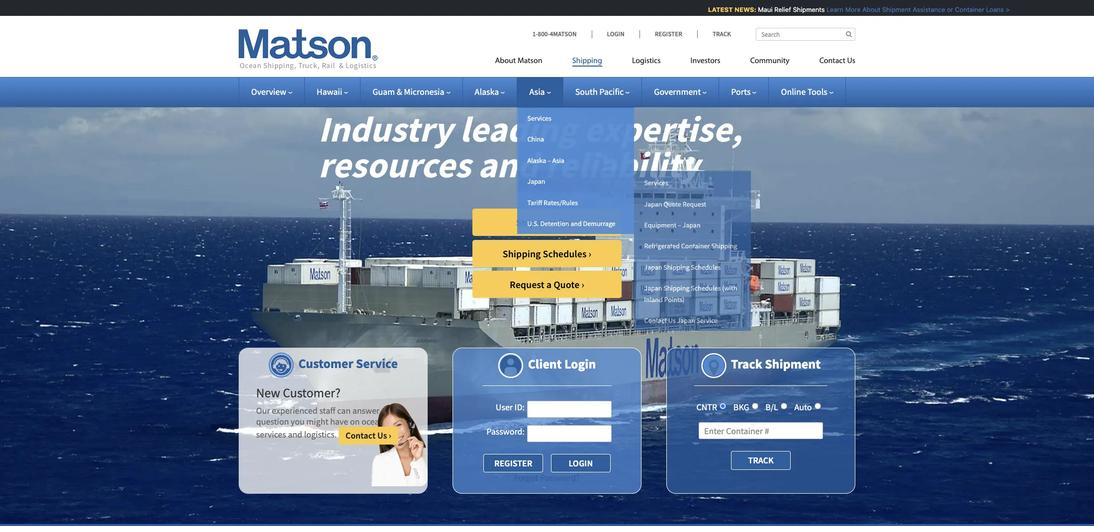 Task type: describe. For each thing, give the bounding box(es) containing it.
maui
[[753, 5, 767, 13]]

south
[[575, 86, 598, 97]]

industry leading expertise, resources and reliability
[[318, 106, 742, 187]]

alaska – asia link
[[517, 150, 634, 171]]

1 horizontal spatial shipment
[[877, 5, 906, 13]]

› inside contact us › link
[[389, 430, 391, 442]]

u.s. detention and demurrage link
[[517, 213, 634, 234]]

equipment – japan
[[644, 221, 701, 230]]

>
[[1000, 5, 1005, 13]]

– for asia
[[548, 156, 551, 165]]

alaska link
[[475, 86, 505, 97]]

refrigerated
[[644, 242, 680, 251]]

points)
[[664, 295, 685, 304]]

client login
[[528, 356, 596, 373]]

about inside top menu 'navigation'
[[495, 57, 516, 65]]

cntr
[[696, 402, 717, 413]]

matson
[[518, 57, 542, 65]]

request inside "link"
[[683, 200, 706, 209]]

User ID: text field
[[527, 401, 612, 418]]

logistics link
[[617, 52, 676, 73]]

japan quote request link
[[634, 194, 751, 215]]

(with
[[722, 284, 737, 293]]

south pacific
[[575, 86, 624, 97]]

alaska – asia
[[527, 156, 564, 165]]

community
[[750, 57, 790, 65]]

ports
[[731, 86, 751, 97]]

blue matson logo with ocean, shipping, truck, rail and logistics written beneath it. image
[[239, 29, 378, 70]]

services for asia
[[527, 114, 552, 123]]

rates/rules
[[544, 198, 578, 207]]

logistics.
[[304, 429, 337, 441]]

investors
[[691, 57, 720, 65]]

services and
[[256, 429, 302, 441]]

about matson
[[495, 57, 542, 65]]

relief
[[769, 5, 786, 13]]

Enter Container # text field
[[699, 423, 823, 440]]

expertise,
[[584, 106, 742, 152]]

1 vertical spatial service
[[356, 356, 398, 372]]

car
[[559, 216, 573, 229]]

industry
[[318, 106, 452, 152]]

shipping inside japan shipping schedules (with inland points)
[[664, 284, 690, 293]]

china link
[[517, 129, 634, 150]]

have
[[330, 416, 348, 428]]

or
[[942, 5, 948, 13]]

japan shipping schedules (with inland points)
[[644, 284, 737, 304]]

south pacific link
[[575, 86, 630, 97]]

ship your car ›
[[516, 216, 578, 229]]

community link
[[735, 52, 804, 73]]

shipping link
[[557, 52, 617, 73]]

can
[[337, 405, 351, 417]]

top menu navigation
[[495, 52, 855, 73]]

ocean
[[362, 416, 384, 428]]

services link for asia
[[517, 108, 634, 129]]

customer service
[[298, 356, 398, 372]]

ports link
[[731, 86, 757, 97]]

micronesia
[[404, 86, 444, 97]]

1 horizontal spatial container
[[950, 5, 979, 13]]

1 vertical spatial container
[[681, 242, 710, 251]]

our experienced staff can answer any question you might have on ocean services and logistics.
[[256, 405, 395, 441]]

hawaii
[[317, 86, 342, 97]]

equipment – japan link
[[634, 215, 751, 236]]

latest
[[703, 5, 728, 13]]

learn more about shipment assistance or container loans > link
[[821, 5, 1005, 13]]

Password: password field
[[527, 426, 612, 443]]

japan shipping schedules link
[[634, 257, 751, 278]]

answer
[[352, 405, 380, 417]]

and inside industry leading expertise, resources and reliability
[[478, 142, 538, 187]]

alaska for alaska – asia
[[527, 156, 546, 165]]

1-800-4matson link
[[532, 30, 592, 38]]

demurrage
[[583, 219, 615, 228]]

asia link
[[529, 86, 551, 97]]

ship your car › link
[[472, 209, 622, 236]]

CNTR radio
[[720, 403, 726, 410]]

any
[[381, 405, 395, 417]]

search image
[[846, 31, 852, 37]]

track link
[[697, 30, 731, 38]]

online tools
[[781, 86, 827, 97]]

1 horizontal spatial login
[[607, 30, 625, 38]]

track for track button
[[748, 455, 774, 467]]

B/L radio
[[781, 403, 787, 410]]

0 vertical spatial schedules
[[543, 248, 587, 260]]

about matson link
[[495, 52, 557, 73]]

u.s. detention and demurrage
[[527, 219, 615, 228]]

latest news: maui relief shipments learn more about shipment assistance or container loans >
[[703, 5, 1005, 13]]

tools
[[807, 86, 827, 97]]

japan for japan shipping schedules (with inland points)
[[644, 284, 662, 293]]

asia inside alaska – asia link
[[552, 156, 564, 165]]

shipping inside top menu 'navigation'
[[572, 57, 602, 65]]

japan for japan quote request
[[644, 200, 662, 209]]

inland
[[644, 295, 663, 304]]

customer?
[[283, 385, 341, 401]]

services for japan
[[644, 179, 668, 188]]

tariff rates/rules link
[[517, 192, 634, 213]]

ship
[[516, 216, 535, 229]]

you
[[291, 416, 305, 428]]

news:
[[729, 5, 751, 13]]

0 horizontal spatial shipment
[[765, 356, 821, 373]]

detention
[[540, 219, 569, 228]]



Task type: vqa. For each thing, say whether or not it's contained in the screenshot.
Track for "TRACK" button
yes



Task type: locate. For each thing, give the bounding box(es) containing it.
government link
[[654, 86, 707, 97]]

0 horizontal spatial us
[[377, 430, 387, 442]]

2 vertical spatial us
[[377, 430, 387, 442]]

1 vertical spatial track
[[731, 356, 762, 373]]

1 horizontal spatial register link
[[639, 30, 697, 38]]

schedules down refrigerated container shipping link
[[691, 263, 721, 272]]

japan down 'japan quote request' "link"
[[683, 221, 701, 230]]

1 vertical spatial asia
[[552, 156, 564, 165]]

u.s.
[[527, 219, 539, 228]]

japan
[[527, 177, 545, 186], [644, 200, 662, 209], [683, 221, 701, 230], [644, 263, 662, 272], [644, 284, 662, 293], [677, 316, 695, 325]]

– for japan
[[678, 221, 681, 230]]

Search search field
[[756, 28, 855, 41]]

container
[[950, 5, 979, 13], [681, 242, 710, 251]]

service down japan shipping schedules (with inland points) link
[[696, 316, 718, 325]]

on
[[350, 416, 360, 428]]

services link down south
[[517, 108, 634, 129]]

1 vertical spatial services
[[644, 179, 668, 188]]

online tools link
[[781, 86, 833, 97]]

us for contact us
[[847, 57, 855, 65]]

0 horizontal spatial about
[[495, 57, 516, 65]]

container down equipment – japan link in the right top of the page
[[681, 242, 710, 251]]

0 vertical spatial shipment
[[877, 5, 906, 13]]

2 vertical spatial track
[[748, 455, 774, 467]]

1 vertical spatial –
[[678, 221, 681, 230]]

more
[[840, 5, 855, 13]]

0 vertical spatial register link
[[639, 30, 697, 38]]

1 vertical spatial register
[[494, 458, 532, 469]]

1 horizontal spatial alaska
[[527, 156, 546, 165]]

us for contact us ›
[[377, 430, 387, 442]]

0 vertical spatial request
[[683, 200, 706, 209]]

us
[[847, 57, 855, 65], [668, 316, 676, 325], [377, 430, 387, 442]]

0 horizontal spatial container
[[681, 242, 710, 251]]

us down search icon
[[847, 57, 855, 65]]

overview link
[[251, 86, 292, 97]]

contact us link
[[804, 52, 855, 73]]

2 horizontal spatial contact
[[819, 57, 845, 65]]

quote up 'equipment – japan'
[[664, 200, 681, 209]]

contact us › link
[[339, 427, 398, 445]]

shipment left assistance
[[877, 5, 906, 13]]

track up bkg radio
[[731, 356, 762, 373]]

1 horizontal spatial asia
[[552, 156, 564, 165]]

might
[[306, 416, 328, 428]]

japan link
[[517, 171, 634, 192]]

us inside "link"
[[847, 57, 855, 65]]

shipping down equipment – japan link in the right top of the page
[[711, 242, 737, 251]]

contact
[[819, 57, 845, 65], [644, 316, 667, 325], [346, 430, 376, 442]]

› right 'a'
[[582, 279, 584, 291]]

schedules for japan shipping schedules
[[691, 263, 721, 272]]

login right client
[[564, 356, 596, 373]]

resources
[[318, 142, 471, 187]]

register link down "password:"
[[483, 455, 543, 473]]

0 vertical spatial asia
[[529, 86, 545, 97]]

alaska down china
[[527, 156, 546, 165]]

schedules left (with
[[691, 284, 721, 293]]

1 horizontal spatial –
[[678, 221, 681, 230]]

1 horizontal spatial request
[[683, 200, 706, 209]]

password:
[[487, 426, 525, 438]]

0 vertical spatial quote
[[664, 200, 681, 209]]

shipping up south
[[572, 57, 602, 65]]

– inside equipment – japan link
[[678, 221, 681, 230]]

schedules for japan shipping schedules (with inland points)
[[691, 284, 721, 293]]

guam & micronesia link
[[373, 86, 450, 97]]

overview
[[251, 86, 286, 97]]

about right more
[[857, 5, 875, 13]]

1 vertical spatial alaska
[[527, 156, 546, 165]]

0 vertical spatial –
[[548, 156, 551, 165]]

shipment up b/l "option" on the bottom right of the page
[[765, 356, 821, 373]]

request left 'a'
[[510, 279, 544, 291]]

hawaii link
[[317, 86, 348, 97]]

id:
[[515, 402, 525, 413]]

register up top menu 'navigation'
[[655, 30, 682, 38]]

Auto radio
[[814, 403, 821, 410]]

1 vertical spatial login
[[564, 356, 596, 373]]

1 vertical spatial and
[[571, 219, 582, 228]]

contact up tools
[[819, 57, 845, 65]]

track shipment
[[731, 356, 821, 373]]

track down latest
[[713, 30, 731, 38]]

contact us japan service link
[[634, 310, 751, 331]]

china
[[527, 135, 544, 144]]

track for track link
[[713, 30, 731, 38]]

1 vertical spatial quote
[[554, 279, 580, 291]]

japan up inland
[[644, 284, 662, 293]]

and down tariff rates/rules link at top
[[571, 219, 582, 228]]

› down any
[[389, 430, 391, 442]]

0 horizontal spatial –
[[548, 156, 551, 165]]

and
[[478, 142, 538, 187], [571, 219, 582, 228]]

1 vertical spatial services link
[[634, 173, 751, 194]]

login up shipping link
[[607, 30, 625, 38]]

track down enter container # text field
[[748, 455, 774, 467]]

None button
[[551, 455, 611, 473]]

quote right 'a'
[[554, 279, 580, 291]]

user
[[496, 402, 513, 413]]

guam & micronesia
[[373, 86, 444, 97]]

1 vertical spatial request
[[510, 279, 544, 291]]

reliability
[[545, 142, 699, 187]]

1-
[[532, 30, 538, 38]]

4matson
[[550, 30, 577, 38]]

contact for contact us ›
[[346, 430, 376, 442]]

register link up top menu 'navigation'
[[639, 30, 697, 38]]

forgot password? link
[[514, 473, 580, 484]]

0 vertical spatial track
[[713, 30, 731, 38]]

0 horizontal spatial asia
[[529, 86, 545, 97]]

0 horizontal spatial service
[[356, 356, 398, 372]]

alaska for alaska
[[475, 86, 499, 97]]

0 horizontal spatial alaska
[[475, 86, 499, 97]]

request up equipment – japan link in the right top of the page
[[683, 200, 706, 209]]

0 vertical spatial alaska
[[475, 86, 499, 97]]

0 horizontal spatial services
[[527, 114, 552, 123]]

service up answer
[[356, 356, 398, 372]]

services link up japan quote request
[[634, 173, 751, 194]]

1 horizontal spatial us
[[668, 316, 676, 325]]

tariff
[[527, 198, 542, 207]]

contact inside "link"
[[819, 57, 845, 65]]

1 vertical spatial schedules
[[691, 263, 721, 272]]

1 horizontal spatial about
[[857, 5, 875, 13]]

us down ocean
[[377, 430, 387, 442]]

1 vertical spatial shipment
[[765, 356, 821, 373]]

learn
[[821, 5, 838, 13]]

0 vertical spatial about
[[857, 5, 875, 13]]

shipping down refrigerated container shipping
[[664, 263, 690, 272]]

japan up tariff
[[527, 177, 545, 186]]

shipping schedules › link
[[472, 240, 622, 268]]

0 vertical spatial register
[[655, 30, 682, 38]]

contact us
[[819, 57, 855, 65]]

image of smiling customer service agent ready to help. image
[[371, 403, 428, 487]]

login
[[607, 30, 625, 38], [564, 356, 596, 373]]

0 horizontal spatial and
[[478, 142, 538, 187]]

customer
[[298, 356, 353, 372]]

about left matson
[[495, 57, 516, 65]]

0 vertical spatial us
[[847, 57, 855, 65]]

loans
[[981, 5, 999, 13]]

2 vertical spatial contact
[[346, 430, 376, 442]]

1 horizontal spatial register
[[655, 30, 682, 38]]

1 horizontal spatial service
[[696, 316, 718, 325]]

0 horizontal spatial login
[[564, 356, 596, 373]]

japan down refrigerated
[[644, 263, 662, 272]]

contact down on
[[346, 430, 376, 442]]

shipping down "ship"
[[503, 248, 541, 260]]

1 vertical spatial about
[[495, 57, 516, 65]]

leading
[[460, 106, 577, 152]]

refrigerated container shipping
[[644, 242, 737, 251]]

register
[[655, 30, 682, 38], [494, 458, 532, 469]]

pacific
[[599, 86, 624, 97]]

asia down about matson link
[[529, 86, 545, 97]]

0 vertical spatial container
[[950, 5, 979, 13]]

0 vertical spatial login
[[607, 30, 625, 38]]

› inside shipping schedules › link
[[589, 248, 591, 260]]

0 horizontal spatial register
[[494, 458, 532, 469]]

forgot password?
[[514, 473, 580, 484]]

services link for japan
[[634, 173, 751, 194]]

container right or
[[950, 5, 979, 13]]

schedules inside japan shipping schedules (with inland points)
[[691, 284, 721, 293]]

shipments
[[788, 5, 820, 13]]

japan up equipment
[[644, 200, 662, 209]]

new
[[256, 385, 280, 401]]

contact for contact us japan service
[[644, 316, 667, 325]]

1 horizontal spatial quote
[[664, 200, 681, 209]]

0 horizontal spatial contact
[[346, 430, 376, 442]]

us for contact us japan service
[[668, 316, 676, 325]]

0 vertical spatial services
[[527, 114, 552, 123]]

guam
[[373, 86, 395, 97]]

BKG radio
[[752, 403, 758, 410]]

services up japan quote request
[[644, 179, 668, 188]]

› inside ship your car › link
[[575, 216, 578, 229]]

japan inside japan shipping schedules (with inland points)
[[644, 284, 662, 293]]

› right car
[[575, 216, 578, 229]]

us down points)
[[668, 316, 676, 325]]

auto
[[794, 402, 812, 413]]

track
[[713, 30, 731, 38], [731, 356, 762, 373], [748, 455, 774, 467]]

register up forgot
[[494, 458, 532, 469]]

request a quote › link
[[472, 271, 622, 298]]

› inside request a quote › link
[[582, 279, 584, 291]]

1-800-4matson
[[532, 30, 577, 38]]

2 vertical spatial schedules
[[691, 284, 721, 293]]

– inside alaska – asia link
[[548, 156, 551, 165]]

0 horizontal spatial register link
[[483, 455, 543, 473]]

0 vertical spatial and
[[478, 142, 538, 187]]

japan for japan shipping schedules
[[644, 263, 662, 272]]

› down demurrage
[[589, 248, 591, 260]]

forgot
[[514, 473, 538, 484]]

request
[[683, 200, 706, 209], [510, 279, 544, 291]]

government
[[654, 86, 701, 97]]

refrigerated container shipping link
[[634, 236, 751, 257]]

assistance
[[907, 5, 940, 13]]

contact down inland
[[644, 316, 667, 325]]

1 vertical spatial register link
[[483, 455, 543, 473]]

2 horizontal spatial us
[[847, 57, 855, 65]]

– down the china link
[[548, 156, 551, 165]]

request a quote ›
[[510, 279, 584, 291]]

password?
[[540, 473, 580, 484]]

contact for contact us
[[819, 57, 845, 65]]

japan for japan
[[527, 177, 545, 186]]

asia down the china link
[[552, 156, 564, 165]]

0 horizontal spatial request
[[510, 279, 544, 291]]

shipping up points)
[[664, 284, 690, 293]]

japan down points)
[[677, 316, 695, 325]]

bkg
[[733, 402, 749, 413]]

our
[[256, 405, 270, 417]]

tariff rates/rules
[[527, 198, 578, 207]]

1 vertical spatial us
[[668, 316, 676, 325]]

alaska down about matson
[[475, 86, 499, 97]]

1 horizontal spatial contact
[[644, 316, 667, 325]]

0 vertical spatial contact
[[819, 57, 845, 65]]

and inside u.s. detention and demurrage link
[[571, 219, 582, 228]]

– right equipment
[[678, 221, 681, 230]]

japan shipping schedules
[[644, 263, 721, 272]]

and up tariff
[[478, 142, 538, 187]]

0 vertical spatial service
[[696, 316, 718, 325]]

investors link
[[676, 52, 735, 73]]

online
[[781, 86, 806, 97]]

services up china
[[527, 114, 552, 123]]

0 horizontal spatial quote
[[554, 279, 580, 291]]

1 horizontal spatial and
[[571, 219, 582, 228]]

your
[[537, 216, 557, 229]]

track inside button
[[748, 455, 774, 467]]

schedules down u.s. detention and demurrage
[[543, 248, 587, 260]]

track for track shipment
[[731, 356, 762, 373]]

0 vertical spatial services link
[[517, 108, 634, 129]]

1 horizontal spatial services
[[644, 179, 668, 188]]

japan shipping schedules (with inland points) link
[[634, 278, 751, 310]]

b/l
[[766, 402, 778, 413]]

1 vertical spatial contact
[[644, 316, 667, 325]]

user id:
[[496, 402, 525, 413]]

track button
[[731, 452, 791, 470]]

quote inside "link"
[[664, 200, 681, 209]]

None search field
[[756, 28, 855, 41]]

client
[[528, 356, 562, 373]]

quote
[[664, 200, 681, 209], [554, 279, 580, 291]]

–
[[548, 156, 551, 165], [678, 221, 681, 230]]



